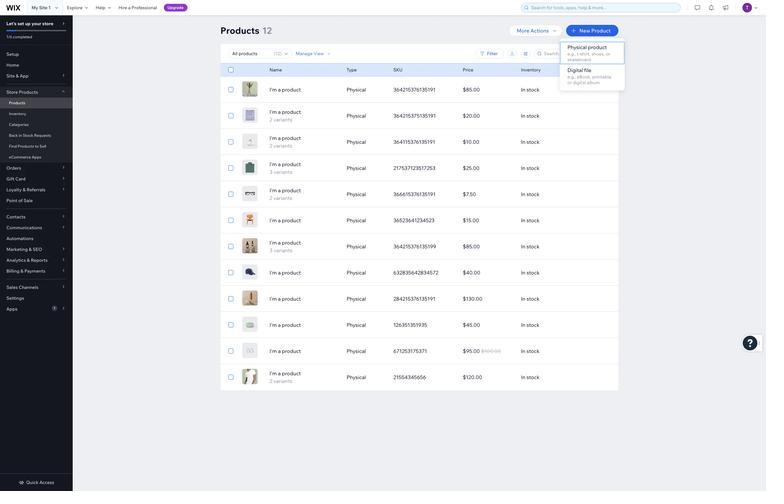 Task type: vqa. For each thing, say whether or not it's contained in the screenshot.
$45.00 Link
yes



Task type: describe. For each thing, give the bounding box(es) containing it.
$85.00 link for 364215376135191
[[459, 82, 517, 97]]

variants for 364115376135191
[[274, 143, 292, 149]]

e.g., for physical product
[[568, 51, 576, 57]]

11 i'm from the top
[[270, 348, 277, 354]]

12 for products 12
[[262, 25, 272, 36]]

in stock link for 671253175371
[[517, 343, 587, 359]]

& for billing
[[20, 268, 23, 274]]

physical link for 366615376135191
[[343, 187, 390, 202]]

2 for 21554345656
[[270, 378, 272, 384]]

gift
[[6, 176, 14, 182]]

$85.00 for 364215376135199
[[463, 243, 480, 250]]

in for 217537123517253
[[521, 165, 526, 171]]

in for 21554345656
[[521, 374, 526, 380]]

in stock link for 632835642834572
[[517, 265, 587, 280]]

store products button
[[0, 87, 73, 98]]

$120.00 link
[[459, 370, 517, 385]]

variants for 366615376135191
[[274, 195, 292, 201]]

3 i'm from the top
[[270, 135, 277, 141]]

sell
[[40, 144, 46, 149]]

upgrade
[[168, 5, 184, 10]]

loyalty & referrals button
[[0, 184, 73, 195]]

364215376135191
[[393, 86, 436, 93]]

hire
[[119, 5, 127, 11]]

store
[[6, 89, 18, 95]]

$7.50
[[463, 191, 476, 197]]

or inside physical product e.g., t-shirt, shoes, or skateboard
[[606, 51, 610, 57]]

Search... field
[[542, 49, 609, 58]]

in for 284215376135191
[[521, 296, 526, 302]]

explore
[[67, 5, 83, 11]]

1/6 completed
[[6, 34, 32, 39]]

shoes,
[[592, 51, 605, 57]]

orders button
[[0, 163, 73, 173]]

sale
[[24, 198, 33, 203]]

in for 364215375135191
[[521, 113, 526, 119]]

in stock for 366615376135191
[[521, 191, 540, 197]]

in stock for 364215376135199
[[521, 243, 540, 250]]

36523641234523 link
[[390, 213, 459, 228]]

price
[[463, 67, 473, 73]]

i'm a product 3 variants for 364215376135199
[[270, 239, 301, 253]]

product inside physical product e.g., t-shirt, shoes, or skateboard
[[588, 44, 607, 50]]

& for loyalty
[[23, 187, 26, 193]]

settings
[[6, 295, 24, 301]]

find
[[9, 144, 17, 149]]

physical inside physical product e.g., t-shirt, shoes, or skateboard
[[568, 44, 587, 50]]

$85.00 for 364215376135191
[[463, 86, 480, 93]]

$10.00 link
[[459, 134, 517, 150]]

point of sale link
[[0, 195, 73, 206]]

8 i'm from the top
[[270, 269, 277, 276]]

12 for ( 12 )
[[276, 51, 280, 56]]

point
[[6, 198, 17, 203]]

in stock for 126351351935
[[521, 322, 540, 328]]

2 for 364215375135191
[[270, 116, 272, 123]]

quick access
[[26, 480, 54, 485]]

to
[[35, 144, 39, 149]]

$7.50 link
[[459, 187, 517, 202]]

manage view
[[296, 51, 324, 56]]

364115376135191
[[393, 139, 435, 145]]

0 vertical spatial site
[[39, 5, 47, 11]]

$45.00
[[463, 322, 480, 328]]

physical link for 284215376135191
[[343, 291, 390, 306]]

view
[[314, 51, 324, 56]]

digital
[[573, 80, 586, 85]]

referrals
[[27, 187, 45, 193]]

product
[[591, 27, 611, 34]]

more actions
[[517, 27, 549, 34]]

physical link for 632835642834572
[[343, 265, 390, 280]]

store
[[42, 21, 53, 26]]

variants for 21554345656
[[274, 378, 292, 384]]

$85.00 link for 364215376135199
[[459, 239, 517, 254]]

ecommerce apps
[[9, 155, 41, 159]]

back
[[9, 133, 18, 138]]

in stock for 364215375135191
[[521, 113, 540, 119]]

store products
[[6, 89, 38, 95]]

Search for tools, apps, help & more... field
[[529, 3, 679, 12]]

or inside digital file e.g., ebook, printable, or digital album
[[568, 80, 572, 85]]

stock for 364215376135199
[[527, 243, 540, 250]]

364215376135191 link
[[390, 82, 459, 97]]

4 i'm from the top
[[270, 161, 277, 167]]

3 for 364215376135199
[[270, 247, 273, 253]]

contacts
[[6, 214, 26, 220]]

stock for 364215376135191
[[527, 86, 540, 93]]

products inside dropdown button
[[19, 89, 38, 95]]

channels
[[19, 284, 38, 290]]

$20.00 link
[[459, 108, 517, 123]]

home
[[6, 62, 19, 68]]

364215376135199 link
[[390, 239, 459, 254]]

seo
[[33, 246, 42, 252]]

i'm a product link for 632835642834572
[[266, 269, 343, 276]]

$95.00 $100.00
[[463, 348, 501, 354]]

name
[[270, 67, 282, 73]]

apps inside "link"
[[32, 155, 41, 159]]

126351351935
[[393, 322, 427, 328]]

skateboard
[[568, 57, 591, 62]]

in stock link for 21554345656
[[517, 370, 587, 385]]

in stock for 632835642834572
[[521, 269, 540, 276]]

ecommerce
[[9, 155, 31, 159]]

physical link for 364215376135199
[[343, 239, 390, 254]]

in stock for 284215376135191
[[521, 296, 540, 302]]

in stock for 364215376135191
[[521, 86, 540, 93]]

in stock for 364115376135191
[[521, 139, 540, 145]]

stock for 632835642834572
[[527, 269, 540, 276]]

physical link for 364115376135191
[[343, 134, 390, 150]]

i'm a product for 126351351935
[[270, 322, 301, 328]]

sales channels button
[[0, 282, 73, 293]]

physical link for 36523641234523
[[343, 213, 390, 228]]

physical link for 126351351935
[[343, 317, 390, 333]]

digital file e.g., ebook, printable, or digital album
[[568, 67, 612, 85]]

physical for 21554345656
[[347, 374, 366, 380]]

up
[[25, 21, 31, 26]]

(
[[274, 51, 276, 56]]

in stock link for 364215376135191
[[517, 82, 587, 97]]

in stock link for 217537123517253
[[517, 160, 587, 176]]

0 vertical spatial 1
[[48, 5, 51, 11]]

in for 36523641234523
[[521, 217, 526, 224]]

1 inside sidebar "element"
[[54, 306, 55, 310]]

in stock link for 364215376135199
[[517, 239, 587, 254]]

in for 364215376135191
[[521, 86, 526, 93]]

contacts button
[[0, 211, 73, 222]]

0 vertical spatial inventory
[[521, 67, 541, 73]]

671253175371
[[393, 348, 427, 354]]

9 i'm from the top
[[270, 296, 277, 302]]

$10.00
[[463, 139, 480, 145]]

36523641234523
[[393, 217, 435, 224]]

21554345656
[[393, 374, 426, 380]]

& for marketing
[[29, 246, 32, 252]]

1 i'm from the top
[[270, 86, 277, 93]]

let's set up your store
[[6, 21, 53, 26]]

e.g., for digital file
[[568, 74, 576, 80]]

analytics & reports
[[6, 257, 48, 263]]

loyalty & referrals
[[6, 187, 45, 193]]

671253175371 link
[[390, 343, 459, 359]]

menu containing physical product
[[560, 41, 625, 87]]

sidebar element
[[0, 15, 73, 491]]

Unsaved view field
[[230, 49, 272, 58]]

in stock for 671253175371
[[521, 348, 540, 354]]

inventory link
[[0, 108, 73, 119]]

i'm a product 2 variants for 364215375135191
[[270, 109, 301, 123]]

new
[[580, 27, 590, 34]]

632835642834572
[[393, 269, 438, 276]]

physical for 284215376135191
[[347, 296, 366, 302]]

stock for 366615376135191
[[527, 191, 540, 197]]

my site 1
[[32, 5, 51, 11]]

i'm a product link for 364215376135191
[[266, 86, 343, 93]]

products up ecommerce apps
[[18, 144, 34, 149]]

3 for 217537123517253
[[270, 169, 273, 175]]

i'm a product link for 36523641234523
[[266, 217, 343, 224]]

$25.00 link
[[459, 160, 517, 176]]

$120.00
[[463, 374, 482, 380]]

products 12
[[220, 25, 272, 36]]

sales
[[6, 284, 18, 290]]

loyalty
[[6, 187, 22, 193]]

$95.00
[[463, 348, 480, 354]]

your
[[32, 21, 41, 26]]

stock
[[23, 133, 33, 138]]

stock for 217537123517253
[[527, 165, 540, 171]]

7 i'm from the top
[[270, 239, 277, 246]]

$15.00
[[463, 217, 479, 224]]

billing & payments
[[6, 268, 45, 274]]

automations
[[6, 236, 33, 241]]

type
[[347, 67, 357, 73]]

billing & payments button
[[0, 266, 73, 276]]

hire a professional link
[[115, 0, 161, 15]]

217537123517253 link
[[390, 160, 459, 176]]

stock for 126351351935
[[527, 322, 540, 328]]



Task type: locate. For each thing, give the bounding box(es) containing it.
a
[[128, 5, 131, 11], [278, 86, 281, 93], [278, 109, 281, 115], [278, 135, 281, 141], [278, 161, 281, 167], [278, 187, 281, 194], [278, 217, 281, 224], [278, 239, 281, 246], [278, 269, 281, 276], [278, 296, 281, 302], [278, 322, 281, 328], [278, 348, 281, 354], [278, 370, 281, 377]]

printable,
[[592, 74, 612, 80]]

11 in stock link from the top
[[517, 343, 587, 359]]

1 vertical spatial 1
[[54, 306, 55, 310]]

7 in stock link from the top
[[517, 239, 587, 254]]

5 in stock from the top
[[521, 191, 540, 197]]

categories link
[[0, 119, 73, 130]]

$40.00 link
[[459, 265, 517, 280]]

in stock for 21554345656
[[521, 374, 540, 380]]

0 vertical spatial e.g.,
[[568, 51, 576, 57]]

4 in stock link from the top
[[517, 160, 587, 176]]

& inside popup button
[[27, 257, 30, 263]]

1 e.g., from the top
[[568, 51, 576, 57]]

products up products link
[[19, 89, 38, 95]]

3 in from the top
[[521, 139, 526, 145]]

1 i'm a product 2 variants from the top
[[270, 109, 301, 123]]

3 in stock from the top
[[521, 139, 540, 145]]

help
[[96, 5, 105, 11]]

0 horizontal spatial apps
[[6, 306, 17, 312]]

in stock for 36523641234523
[[521, 217, 540, 224]]

4 i'm a product 2 variants from the top
[[270, 370, 301, 384]]

7 in stock from the top
[[521, 243, 540, 250]]

$25.00
[[463, 165, 480, 171]]

0 vertical spatial i'm a product 3 variants
[[270, 161, 301, 175]]

6 stock from the top
[[527, 217, 540, 224]]

366615376135191
[[393, 191, 436, 197]]

variants for 364215375135191
[[274, 116, 292, 123]]

1 vertical spatial i'm a product 3 variants
[[270, 239, 301, 253]]

None checkbox
[[228, 217, 233, 224], [228, 243, 233, 250], [228, 295, 233, 303], [228, 373, 233, 381], [228, 217, 233, 224], [228, 243, 233, 250], [228, 295, 233, 303], [228, 373, 233, 381]]

10 in stock from the top
[[521, 322, 540, 328]]

$130.00 link
[[459, 291, 517, 306]]

11 stock from the top
[[527, 348, 540, 354]]

2 in stock link from the top
[[517, 108, 587, 123]]

$85.00 up $40.00
[[463, 243, 480, 250]]

variants for 364215376135199
[[274, 247, 293, 253]]

a inside 'link'
[[128, 5, 131, 11]]

in
[[19, 133, 22, 138]]

communications
[[6, 225, 42, 231]]

1 vertical spatial apps
[[6, 306, 17, 312]]

5 i'm a product from the top
[[270, 322, 301, 328]]

1 vertical spatial site
[[6, 73, 15, 79]]

8 in from the top
[[521, 269, 526, 276]]

7 physical link from the top
[[343, 239, 390, 254]]

site right my
[[39, 5, 47, 11]]

2 in from the top
[[521, 113, 526, 119]]

automations link
[[0, 233, 73, 244]]

in for 671253175371
[[521, 348, 526, 354]]

physical link for 364215376135191
[[343, 82, 390, 97]]

364215376135199
[[393, 243, 436, 250]]

physical for 36523641234523
[[347, 217, 366, 224]]

5 i'm from the top
[[270, 187, 277, 194]]

of
[[18, 198, 23, 203]]

& left the reports
[[27, 257, 30, 263]]

i'm a product link for 126351351935
[[266, 321, 343, 329]]

physical for 126351351935
[[347, 322, 366, 328]]

7 in from the top
[[521, 243, 526, 250]]

physical for 364215375135191
[[347, 113, 366, 119]]

3 i'm a product 2 variants from the top
[[270, 187, 301, 201]]

11 physical link from the top
[[343, 343, 390, 359]]

$85.00 link up $40.00 link
[[459, 239, 517, 254]]

)
[[280, 51, 282, 56]]

i'm a product for 632835642834572
[[270, 269, 301, 276]]

in stock for 217537123517253
[[521, 165, 540, 171]]

$20.00
[[463, 113, 480, 119]]

9 stock from the top
[[527, 296, 540, 302]]

marketing & seo
[[6, 246, 42, 252]]

stock for 36523641234523
[[527, 217, 540, 224]]

12 stock from the top
[[527, 374, 540, 380]]

21554345656 link
[[390, 370, 459, 385]]

1 horizontal spatial 1
[[54, 306, 55, 310]]

shirt,
[[580, 51, 591, 57]]

6 i'm a product from the top
[[270, 348, 301, 354]]

6 in stock link from the top
[[517, 213, 587, 228]]

0 vertical spatial $85.00 link
[[459, 82, 517, 97]]

2 $85.00 link from the top
[[459, 239, 517, 254]]

manage view button
[[296, 51, 331, 56]]

12
[[262, 25, 272, 36], [276, 51, 280, 56]]

settings link
[[0, 293, 73, 304]]

9 physical link from the top
[[343, 291, 390, 306]]

3 in stock link from the top
[[517, 134, 587, 150]]

in stock link for 364115376135191
[[517, 134, 587, 150]]

stock for 671253175371
[[527, 348, 540, 354]]

physical link for 364215375135191
[[343, 108, 390, 123]]

2 i'm a product 3 variants from the top
[[270, 239, 301, 253]]

products up unsaved view 'field'
[[220, 25, 259, 36]]

8 physical link from the top
[[343, 265, 390, 280]]

4 i'm a product from the top
[[270, 296, 301, 302]]

2 i'm a product 2 variants from the top
[[270, 135, 301, 149]]

stock
[[527, 86, 540, 93], [527, 113, 540, 119], [527, 139, 540, 145], [527, 165, 540, 171], [527, 191, 540, 197], [527, 217, 540, 224], [527, 243, 540, 250], [527, 269, 540, 276], [527, 296, 540, 302], [527, 322, 540, 328], [527, 348, 540, 354], [527, 374, 540, 380]]

menu
[[560, 41, 625, 87]]

1 vertical spatial $85.00
[[463, 243, 480, 250]]

9 in from the top
[[521, 296, 526, 302]]

hire a professional
[[119, 5, 157, 11]]

2 for 364115376135191
[[270, 143, 272, 149]]

point of sale
[[6, 198, 33, 203]]

t-
[[577, 51, 580, 57]]

6 i'm from the top
[[270, 217, 277, 224]]

stock for 21554345656
[[527, 374, 540, 380]]

i'm a product for 36523641234523
[[270, 217, 301, 224]]

site & app button
[[0, 70, 73, 81]]

12 i'm from the top
[[270, 370, 277, 377]]

in for 366615376135191
[[521, 191, 526, 197]]

gift card
[[6, 176, 26, 182]]

i'm a product for 671253175371
[[270, 348, 301, 354]]

physical link for 21554345656
[[343, 370, 390, 385]]

marketing
[[6, 246, 28, 252]]

reports
[[31, 257, 48, 263]]

ecommerce apps link
[[0, 152, 73, 163]]

app
[[20, 73, 29, 79]]

manage
[[296, 51, 313, 56]]

ebook,
[[577, 74, 591, 80]]

1 in from the top
[[521, 86, 526, 93]]

physical for 364215376135191
[[347, 86, 366, 93]]

1 horizontal spatial 12
[[276, 51, 280, 56]]

1 i'm a product from the top
[[270, 86, 301, 93]]

4 2 from the top
[[270, 378, 272, 384]]

1 physical link from the top
[[343, 82, 390, 97]]

4 i'm a product link from the top
[[266, 295, 343, 303]]

1 3 from the top
[[270, 169, 273, 175]]

& right loyalty
[[23, 187, 26, 193]]

back in stock requests
[[9, 133, 51, 138]]

1 right my
[[48, 5, 51, 11]]

in stock link for 36523641234523
[[517, 213, 587, 228]]

product
[[588, 44, 607, 50], [282, 86, 301, 93], [282, 109, 301, 115], [282, 135, 301, 141], [282, 161, 301, 167], [282, 187, 301, 194], [282, 217, 301, 224], [282, 239, 301, 246], [282, 269, 301, 276], [282, 296, 301, 302], [282, 322, 301, 328], [282, 348, 301, 354], [282, 370, 301, 377]]

2 in stock from the top
[[521, 113, 540, 119]]

& inside dropdown button
[[20, 268, 23, 274]]

$85.00 link up $20.00 link
[[459, 82, 517, 97]]

physical
[[568, 44, 587, 50], [347, 86, 366, 93], [347, 113, 366, 119], [347, 139, 366, 145], [347, 165, 366, 171], [347, 191, 366, 197], [347, 217, 366, 224], [347, 243, 366, 250], [347, 269, 366, 276], [347, 296, 366, 302], [347, 322, 366, 328], [347, 348, 366, 354], [347, 374, 366, 380]]

1 horizontal spatial inventory
[[521, 67, 541, 73]]

& right billing
[[20, 268, 23, 274]]

& for analytics
[[27, 257, 30, 263]]

5 in stock link from the top
[[517, 187, 587, 202]]

10 stock from the top
[[527, 322, 540, 328]]

file
[[584, 67, 591, 73]]

stock for 284215376135191
[[527, 296, 540, 302]]

10 in stock link from the top
[[517, 317, 587, 333]]

5 i'm a product link from the top
[[266, 321, 343, 329]]

2 for 366615376135191
[[270, 195, 272, 201]]

variants for 217537123517253
[[274, 169, 293, 175]]

in for 364115376135191
[[521, 139, 526, 145]]

sku
[[393, 67, 403, 73]]

i'm a product 3 variants for 217537123517253
[[270, 161, 301, 175]]

0 vertical spatial 12
[[262, 25, 272, 36]]

1 vertical spatial $85.00 link
[[459, 239, 517, 254]]

&
[[16, 73, 19, 79], [23, 187, 26, 193], [29, 246, 32, 252], [27, 257, 30, 263], [20, 268, 23, 274]]

1/6
[[6, 34, 12, 39]]

physical link for 671253175371
[[343, 343, 390, 359]]

12 in stock link from the top
[[517, 370, 587, 385]]

10 i'm from the top
[[270, 322, 277, 328]]

orders
[[6, 165, 21, 171]]

apps down find products to sell link
[[32, 155, 41, 159]]

e.g., inside digital file e.g., ebook, printable, or digital album
[[568, 74, 576, 80]]

2 i'm a product link from the top
[[266, 217, 343, 224]]

or right the "shoes,"
[[606, 51, 610, 57]]

12 up the name
[[276, 51, 280, 56]]

physical for 364115376135191
[[347, 139, 366, 145]]

10 in from the top
[[521, 322, 526, 328]]

3
[[270, 169, 273, 175], [270, 247, 273, 253]]

9 in stock from the top
[[521, 296, 540, 302]]

new product button
[[566, 25, 618, 36]]

apps
[[32, 155, 41, 159], [6, 306, 17, 312]]

3 stock from the top
[[527, 139, 540, 145]]

1 vertical spatial or
[[568, 80, 572, 85]]

0 horizontal spatial 12
[[262, 25, 272, 36]]

find products to sell link
[[0, 141, 73, 152]]

1 stock from the top
[[527, 86, 540, 93]]

284215376135191
[[393, 296, 435, 302]]

payments
[[24, 268, 45, 274]]

1 vertical spatial 3
[[270, 247, 273, 253]]

stock for 364115376135191
[[527, 139, 540, 145]]

more actions button
[[509, 25, 562, 36]]

e.g., down 'digital' on the right
[[568, 74, 576, 80]]

0 horizontal spatial inventory
[[9, 111, 26, 116]]

e.g., inside physical product e.g., t-shirt, shoes, or skateboard
[[568, 51, 576, 57]]

$85.00 down price
[[463, 86, 480, 93]]

physical for 217537123517253
[[347, 165, 366, 171]]

inventory inside sidebar "element"
[[9, 111, 26, 116]]

0 vertical spatial 3
[[270, 169, 273, 175]]

professional
[[132, 5, 157, 11]]

stock for 364215375135191
[[527, 113, 540, 119]]

0 horizontal spatial site
[[6, 73, 15, 79]]

1 horizontal spatial site
[[39, 5, 47, 11]]

0 vertical spatial or
[[606, 51, 610, 57]]

1 horizontal spatial or
[[606, 51, 610, 57]]

in stock link for 366615376135191
[[517, 187, 587, 202]]

analytics & reports button
[[0, 255, 73, 266]]

physical for 671253175371
[[347, 348, 366, 354]]

2 physical link from the top
[[343, 108, 390, 123]]

( 12 )
[[274, 51, 282, 56]]

in stock link
[[517, 82, 587, 97], [517, 108, 587, 123], [517, 134, 587, 150], [517, 160, 587, 176], [517, 187, 587, 202], [517, 213, 587, 228], [517, 239, 587, 254], [517, 265, 587, 280], [517, 291, 587, 306], [517, 317, 587, 333], [517, 343, 587, 359], [517, 370, 587, 385]]

1 vertical spatial e.g.,
[[568, 74, 576, 80]]

& inside popup button
[[29, 246, 32, 252]]

8 stock from the top
[[527, 269, 540, 276]]

i'm a product 2 variants for 364115376135191
[[270, 135, 301, 149]]

2 3 from the top
[[270, 247, 273, 253]]

4 in stock from the top
[[521, 165, 540, 171]]

6 i'm a product link from the top
[[266, 347, 343, 355]]

categories
[[9, 122, 29, 127]]

4 in from the top
[[521, 165, 526, 171]]

$85.00 link
[[459, 82, 517, 97], [459, 239, 517, 254]]

sales channels
[[6, 284, 38, 290]]

physical for 366615376135191
[[347, 191, 366, 197]]

6 physical link from the top
[[343, 213, 390, 228]]

site down home
[[6, 73, 15, 79]]

1 down settings link
[[54, 306, 55, 310]]

4 stock from the top
[[527, 165, 540, 171]]

site
[[39, 5, 47, 11], [6, 73, 15, 79]]

quick access button
[[19, 480, 54, 485]]

None checkbox
[[228, 66, 233, 74], [228, 86, 233, 93], [228, 112, 233, 120], [228, 138, 233, 146], [228, 164, 233, 172], [228, 190, 233, 198], [228, 269, 233, 276], [228, 321, 233, 329], [228, 347, 233, 355], [228, 66, 233, 74], [228, 86, 233, 93], [228, 112, 233, 120], [228, 138, 233, 146], [228, 164, 233, 172], [228, 190, 233, 198], [228, 269, 233, 276], [228, 321, 233, 329], [228, 347, 233, 355]]

0 vertical spatial $85.00
[[463, 86, 480, 93]]

1 $85.00 from the top
[[463, 86, 480, 93]]

2 i'm from the top
[[270, 109, 277, 115]]

products
[[220, 25, 259, 36], [19, 89, 38, 95], [9, 100, 25, 105], [18, 144, 34, 149]]

& for site
[[16, 73, 19, 79]]

0 horizontal spatial 1
[[48, 5, 51, 11]]

physical product e.g., t-shirt, shoes, or skateboard
[[568, 44, 610, 62]]

6 in from the top
[[521, 217, 526, 224]]

i'm a product for 284215376135191
[[270, 296, 301, 302]]

in stock link for 126351351935
[[517, 317, 587, 333]]

i'm a product for 364215376135191
[[270, 86, 301, 93]]

2 stock from the top
[[527, 113, 540, 119]]

1 $85.00 link from the top
[[459, 82, 517, 97]]

in for 632835642834572
[[521, 269, 526, 276]]

setup
[[6, 51, 19, 57]]

e.g.,
[[568, 51, 576, 57], [568, 74, 576, 80]]

i'm a product link for 671253175371
[[266, 347, 343, 355]]

new product
[[580, 27, 611, 34]]

e.g., left t-
[[568, 51, 576, 57]]

i'm a product link
[[266, 86, 343, 93], [266, 217, 343, 224], [266, 269, 343, 276], [266, 295, 343, 303], [266, 321, 343, 329], [266, 347, 343, 355]]

3 i'm a product from the top
[[270, 269, 301, 276]]

physical link
[[343, 82, 390, 97], [343, 108, 390, 123], [343, 134, 390, 150], [343, 160, 390, 176], [343, 187, 390, 202], [343, 213, 390, 228], [343, 239, 390, 254], [343, 265, 390, 280], [343, 291, 390, 306], [343, 317, 390, 333], [343, 343, 390, 359], [343, 370, 390, 385]]

help button
[[92, 0, 115, 15]]

0 horizontal spatial or
[[568, 80, 572, 85]]

10 physical link from the top
[[343, 317, 390, 333]]

site inside popup button
[[6, 73, 15, 79]]

& left seo
[[29, 246, 32, 252]]

in for 126351351935
[[521, 322, 526, 328]]

physical for 632835642834572
[[347, 269, 366, 276]]

7 stock from the top
[[527, 243, 540, 250]]

5 stock from the top
[[527, 191, 540, 197]]

12 in from the top
[[521, 374, 526, 380]]

$100.00
[[481, 348, 501, 354]]

1 horizontal spatial apps
[[32, 155, 41, 159]]

8 in stock from the top
[[521, 269, 540, 276]]

or left digital
[[568, 80, 572, 85]]

6 in stock from the top
[[521, 217, 540, 224]]

apps down settings
[[6, 306, 17, 312]]

5 in from the top
[[521, 191, 526, 197]]

5 physical link from the top
[[343, 187, 390, 202]]

in stock link for 284215376135191
[[517, 291, 587, 306]]

1 in stock link from the top
[[517, 82, 587, 97]]

i'm a product 2 variants for 21554345656
[[270, 370, 301, 384]]

in stock link for 364215375135191
[[517, 108, 587, 123]]

0 vertical spatial apps
[[32, 155, 41, 159]]

in for 364215376135199
[[521, 243, 526, 250]]

1 vertical spatial 12
[[276, 51, 280, 56]]

12 in stock from the top
[[521, 374, 540, 380]]

2 $85.00 from the top
[[463, 243, 480, 250]]

12 up unsaved view 'field'
[[262, 25, 272, 36]]

2 2 from the top
[[270, 143, 272, 149]]

1 i'm a product 3 variants from the top
[[270, 161, 301, 175]]

1 in stock from the top
[[521, 86, 540, 93]]

products down store
[[9, 100, 25, 105]]

physical for 364215376135199
[[347, 243, 366, 250]]

11 in from the top
[[521, 348, 526, 354]]

2 e.g., from the top
[[568, 74, 576, 80]]

1 2 from the top
[[270, 116, 272, 123]]

4 physical link from the top
[[343, 160, 390, 176]]

home link
[[0, 60, 73, 70]]

12 physical link from the top
[[343, 370, 390, 385]]

$45.00 link
[[459, 317, 517, 333]]

3 i'm a product link from the top
[[266, 269, 343, 276]]

3 2 from the top
[[270, 195, 272, 201]]

8 in stock link from the top
[[517, 265, 587, 280]]

physical link for 217537123517253
[[343, 160, 390, 176]]

9 in stock link from the top
[[517, 291, 587, 306]]

$130.00
[[463, 296, 482, 302]]

let's
[[6, 21, 16, 26]]

access
[[39, 480, 54, 485]]

1 vertical spatial inventory
[[9, 111, 26, 116]]

2 i'm a product from the top
[[270, 217, 301, 224]]

3 physical link from the top
[[343, 134, 390, 150]]

& left app at the top left
[[16, 73, 19, 79]]

i'm a product 2 variants for 366615376135191
[[270, 187, 301, 201]]

set
[[17, 21, 24, 26]]



